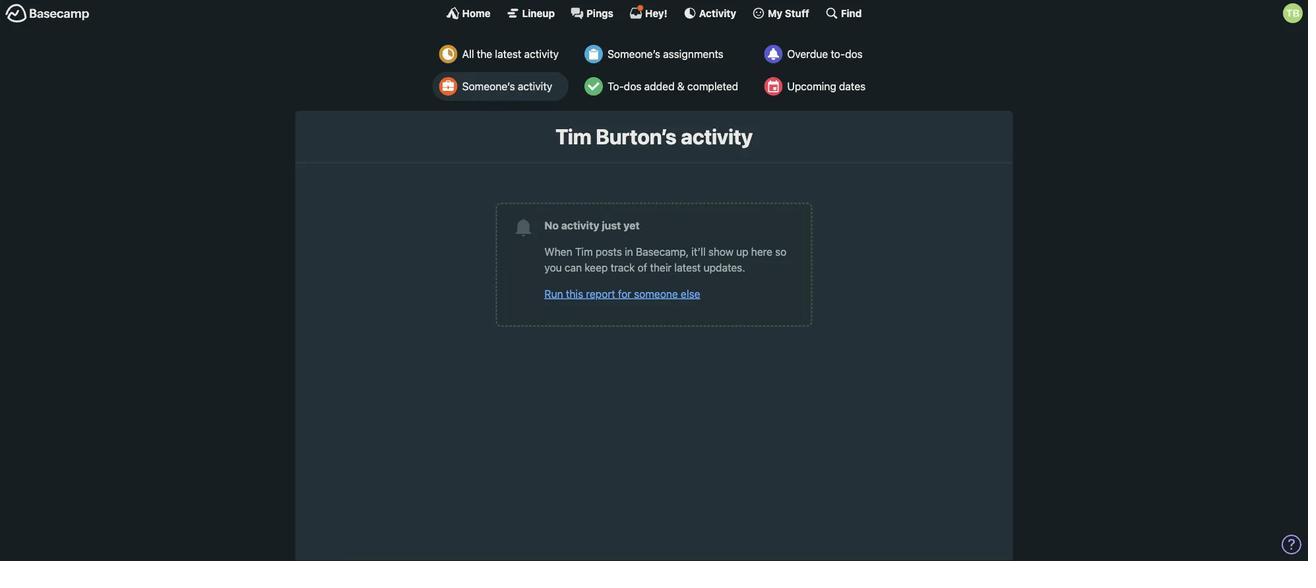 Task type: describe. For each thing, give the bounding box(es) containing it.
&
[[678, 80, 685, 93]]

overdue
[[787, 48, 828, 60]]

hey!
[[645, 7, 668, 19]]

someone
[[634, 288, 678, 300]]

latest inside "link"
[[495, 48, 522, 60]]

burton's
[[596, 124, 677, 149]]

when tim posts in basecamp, it'll show up here so you can keep track of their latest updates.
[[545, 245, 787, 274]]

activity report image
[[439, 45, 458, 63]]

the
[[477, 48, 492, 60]]

upcoming dates
[[787, 80, 866, 93]]

of
[[638, 261, 647, 274]]

my
[[768, 7, 783, 19]]

for
[[618, 288, 632, 300]]

completed
[[688, 80, 739, 93]]

person report image
[[439, 77, 458, 96]]

their
[[650, 261, 672, 274]]

home link
[[446, 7, 491, 20]]

switch accounts image
[[5, 3, 90, 24]]

report
[[586, 288, 616, 300]]

someone's activity
[[462, 80, 552, 93]]

dos inside the to-dos added & completed link
[[624, 80, 642, 93]]

someone's assignments link
[[578, 40, 748, 69]]

else
[[681, 288, 700, 300]]

tim inside when tim posts in basecamp, it'll show up here so you can keep track of their latest updates.
[[575, 245, 593, 258]]

to-dos added & completed
[[608, 80, 739, 93]]

overdue to-dos
[[787, 48, 863, 60]]

track
[[611, 261, 635, 274]]

all
[[462, 48, 474, 60]]

to-dos added & completed link
[[578, 72, 748, 101]]

assignment image
[[585, 45, 603, 63]]

all the latest activity
[[462, 48, 559, 60]]

run this report for someone else
[[545, 288, 700, 300]]

activity
[[699, 7, 736, 19]]

posts
[[596, 245, 622, 258]]

basecamp,
[[636, 245, 689, 258]]

just
[[602, 219, 621, 232]]

keep
[[585, 261, 608, 274]]



Task type: locate. For each thing, give the bounding box(es) containing it.
0 vertical spatial latest
[[495, 48, 522, 60]]

stuff
[[785, 7, 810, 19]]

activity down completed
[[681, 124, 753, 149]]

tim down todo icon
[[556, 124, 592, 149]]

in
[[625, 245, 633, 258]]

dos left added
[[624, 80, 642, 93]]

home
[[462, 7, 491, 19]]

to-
[[608, 80, 624, 93]]

find button
[[825, 7, 862, 20]]

dos up dates
[[845, 48, 863, 60]]

dos inside 'overdue to-dos' link
[[845, 48, 863, 60]]

tim
[[556, 124, 592, 149], [575, 245, 593, 258]]

activity
[[524, 48, 559, 60], [518, 80, 552, 93], [681, 124, 753, 149], [562, 219, 600, 232]]

all the latest activity link
[[433, 40, 569, 69]]

dates
[[839, 80, 866, 93]]

someone's down the
[[462, 80, 515, 93]]

dos
[[845, 48, 863, 60], [624, 80, 642, 93]]

hey! button
[[629, 5, 668, 20]]

activity down all the latest activity
[[518, 80, 552, 93]]

1 horizontal spatial someone's
[[608, 48, 661, 60]]

tim burton's activity
[[556, 124, 753, 149]]

run
[[545, 288, 563, 300]]

1 vertical spatial dos
[[624, 80, 642, 93]]

activity link
[[684, 7, 736, 20]]

lineup
[[522, 7, 555, 19]]

added
[[645, 80, 675, 93]]

someone's assignments
[[608, 48, 724, 60]]

activity right 'no'
[[562, 219, 600, 232]]

someone's activity link
[[433, 72, 569, 101]]

pings
[[587, 7, 614, 19]]

todo image
[[585, 77, 603, 96]]

you
[[545, 261, 562, 274]]

to-
[[831, 48, 845, 60]]

show
[[709, 245, 734, 258]]

schedule image
[[764, 77, 783, 96]]

my stuff button
[[752, 7, 810, 20]]

1 horizontal spatial dos
[[845, 48, 863, 60]]

someone's inside someone's activity link
[[462, 80, 515, 93]]

latest right the
[[495, 48, 522, 60]]

pings button
[[571, 7, 614, 20]]

this
[[566, 288, 583, 300]]

activity down the lineup
[[524, 48, 559, 60]]

assignments
[[663, 48, 724, 60]]

someone's inside someone's assignments link
[[608, 48, 661, 60]]

tim burton image
[[1284, 3, 1303, 23]]

0 horizontal spatial latest
[[495, 48, 522, 60]]

main element
[[0, 0, 1309, 26]]

reports image
[[764, 45, 783, 63]]

it'll
[[692, 245, 706, 258]]

1 vertical spatial tim
[[575, 245, 593, 258]]

someone's for someone's assignments
[[608, 48, 661, 60]]

someone's for someone's activity
[[462, 80, 515, 93]]

no activity just yet
[[545, 219, 640, 232]]

upcoming dates link
[[758, 72, 876, 101]]

latest
[[495, 48, 522, 60], [675, 261, 701, 274]]

my stuff
[[768, 7, 810, 19]]

someone's
[[608, 48, 661, 60], [462, 80, 515, 93]]

1 vertical spatial latest
[[675, 261, 701, 274]]

latest inside when tim posts in basecamp, it'll show up here so you can keep track of their latest updates.
[[675, 261, 701, 274]]

0 vertical spatial tim
[[556, 124, 592, 149]]

can
[[565, 261, 582, 274]]

yet
[[624, 219, 640, 232]]

overdue to-dos link
[[758, 40, 876, 69]]

so
[[776, 245, 787, 258]]

when
[[545, 245, 573, 258]]

here
[[751, 245, 773, 258]]

lineup link
[[507, 7, 555, 20]]

activity inside "link"
[[524, 48, 559, 60]]

find
[[841, 7, 862, 19]]

up
[[736, 245, 749, 258]]

0 horizontal spatial someone's
[[462, 80, 515, 93]]

1 vertical spatial someone's
[[462, 80, 515, 93]]

latest down it'll
[[675, 261, 701, 274]]

run this report for someone else link
[[545, 288, 700, 300]]

0 vertical spatial someone's
[[608, 48, 661, 60]]

tim up the can
[[575, 245, 593, 258]]

no
[[545, 219, 559, 232]]

upcoming
[[787, 80, 837, 93]]

0 horizontal spatial dos
[[624, 80, 642, 93]]

updates.
[[704, 261, 746, 274]]

someone's up to-
[[608, 48, 661, 60]]

1 horizontal spatial latest
[[675, 261, 701, 274]]

0 vertical spatial dos
[[845, 48, 863, 60]]



Task type: vqa. For each thing, say whether or not it's contained in the screenshot.
the latest in when tim posts in basecamp, it'll show up here so you can keep track of their latest updates.
yes



